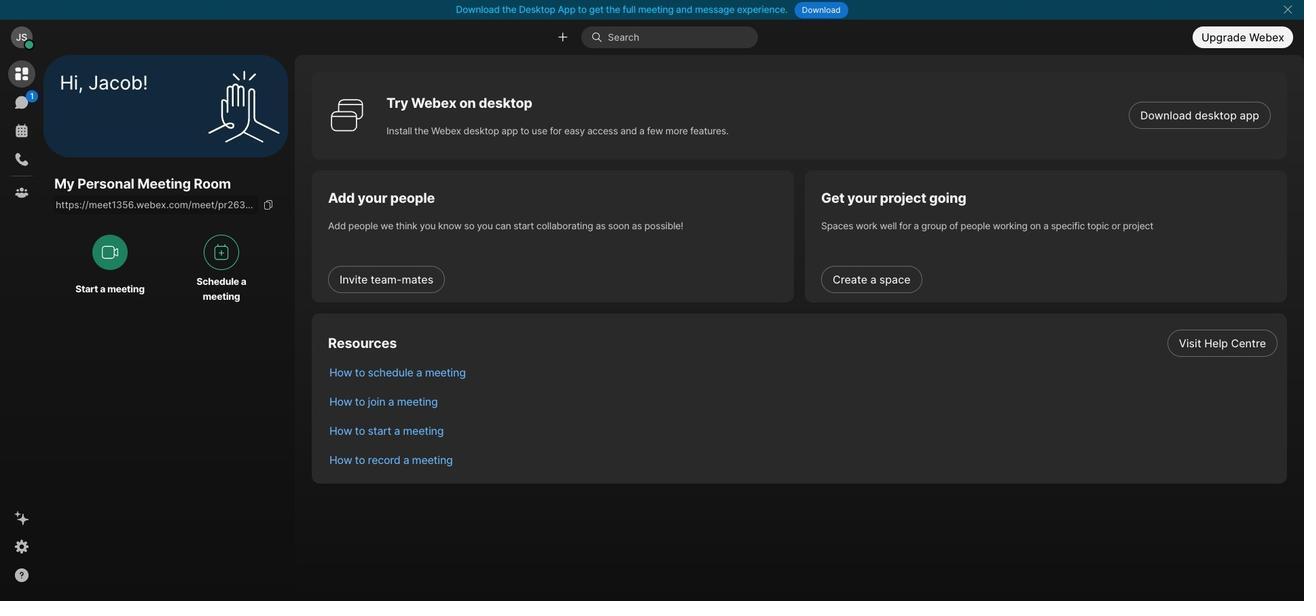Task type: locate. For each thing, give the bounding box(es) containing it.
webex tab list
[[8, 60, 38, 206]]

list item
[[319, 329, 1287, 358], [319, 358, 1287, 387], [319, 387, 1287, 416], [319, 416, 1287, 446], [319, 446, 1287, 475]]

5 list item from the top
[[319, 446, 1287, 475]]

None text field
[[54, 196, 258, 215]]

2 list item from the top
[[319, 358, 1287, 387]]

two hands high-fiving image
[[203, 66, 285, 147]]

1 list item from the top
[[319, 329, 1287, 358]]

navigation
[[0, 55, 43, 602]]



Task type: describe. For each thing, give the bounding box(es) containing it.
3 list item from the top
[[319, 387, 1287, 416]]

cancel_16 image
[[1283, 4, 1293, 15]]

4 list item from the top
[[319, 416, 1287, 446]]



